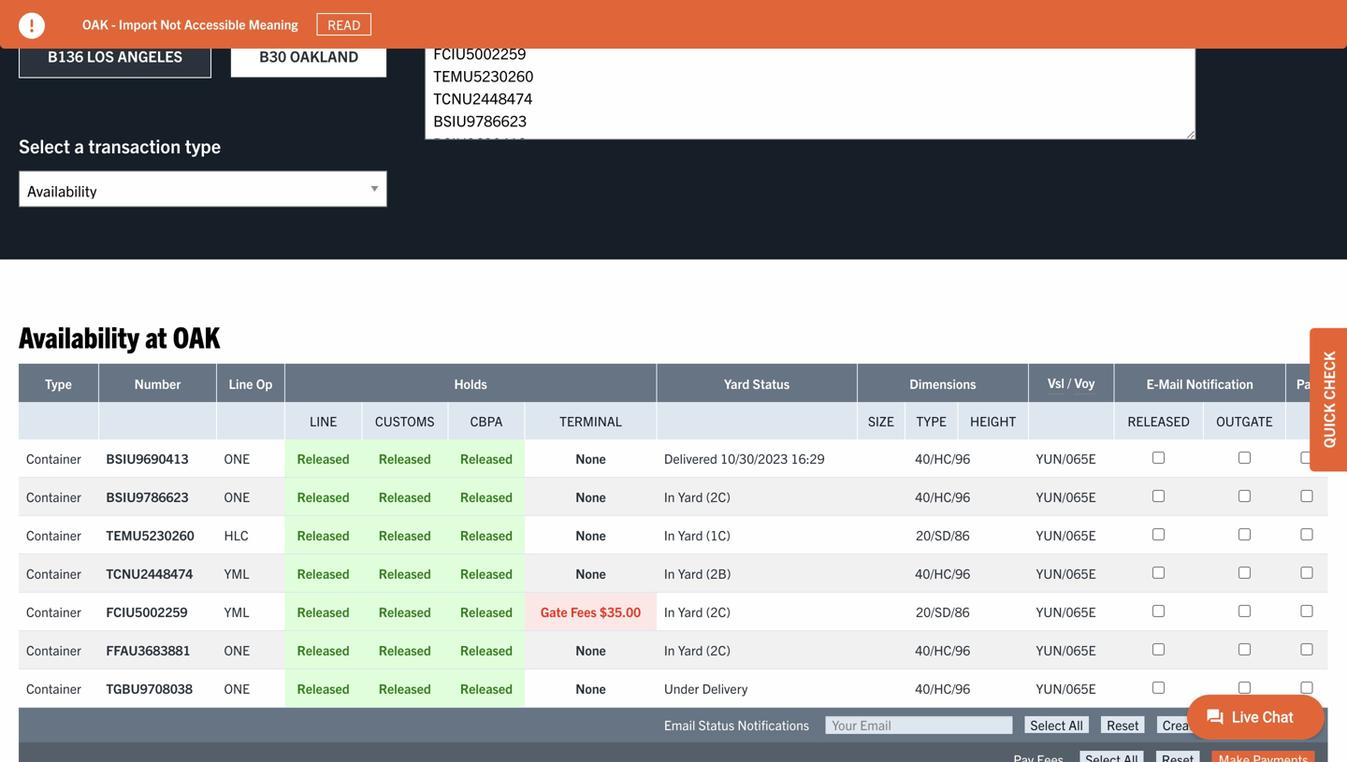 Task type: vqa. For each thing, say whether or not it's contained in the screenshot.


Task type: describe. For each thing, give the bounding box(es) containing it.
none for tgbu9708038
[[576, 680, 606, 697]]

in for bsiu9786623
[[664, 488, 675, 505]]

container for bsiu9690413
[[26, 450, 81, 467]]

(1c)
[[706, 527, 731, 544]]

one for tgbu9708038
[[224, 680, 250, 697]]

one for ffau3683881
[[224, 642, 250, 659]]

yard for ffau3683881
[[678, 642, 703, 659]]

bsiu9786623
[[106, 488, 189, 505]]

holds
[[454, 375, 487, 392]]

yard for fciu5002259
[[678, 603, 703, 620]]

in yard (2c) for bsiu9786623
[[664, 488, 731, 505]]

20/sd/86 for in yard (1c)
[[916, 527, 970, 544]]

import
[[119, 16, 157, 32]]

number
[[134, 375, 181, 392]]

vsl
[[1048, 374, 1065, 391]]

in yard (2c) for fciu5002259
[[664, 603, 731, 620]]

yun/065e for tgbu9708038
[[1036, 680, 1096, 697]]

container for tgbu9708038
[[26, 680, 81, 697]]

check
[[1319, 352, 1338, 400]]

hlc
[[224, 527, 249, 544]]

(2c) for fciu5002259
[[706, 603, 731, 620]]

yard up delivered 10/30/2023 16:29
[[724, 375, 750, 392]]

yml for fciu5002259
[[224, 603, 249, 620]]

40/hc/96 for bsiu9690413
[[915, 450, 971, 467]]

10/30/2023
[[721, 450, 788, 467]]

email
[[664, 717, 696, 733]]

pay
[[1297, 375, 1318, 392]]

temu5230260
[[106, 527, 194, 544]]

yun/065e for tcnu2448474
[[1036, 565, 1096, 582]]

one for bsiu9786623
[[224, 488, 250, 505]]

40/hc/96 for tgbu9708038
[[915, 680, 971, 697]]

Your Email email field
[[826, 717, 1013, 734]]

b136 los angeles
[[48, 46, 183, 65]]

yard for temu5230260
[[678, 527, 703, 544]]

in yard (2b)
[[664, 565, 731, 582]]

customs
[[375, 413, 435, 429]]

container for temu5230260
[[26, 527, 81, 544]]

Enter reference number(s) text field
[[425, 33, 1196, 140]]

op
[[256, 375, 273, 392]]

1 vertical spatial type
[[916, 413, 947, 429]]

in yard (1c)
[[664, 527, 731, 544]]

los
[[87, 46, 114, 65]]

size
[[868, 413, 894, 429]]

in yard (2c) for ffau3683881
[[664, 642, 731, 659]]

40/hc/96 for tcnu2448474
[[915, 565, 971, 582]]

transaction
[[88, 134, 181, 157]]

yard status
[[724, 375, 790, 392]]

bsiu9690413
[[106, 450, 189, 467]]

mail
[[1159, 375, 1183, 392]]

quick check link
[[1310, 328, 1347, 472]]

1 vertical spatial oak
[[173, 318, 220, 354]]

b30
[[259, 46, 287, 65]]

select
[[19, 134, 70, 157]]

in for tcnu2448474
[[664, 565, 675, 582]]

select a transaction type
[[19, 134, 221, 157]]

in for temu5230260
[[664, 527, 675, 544]]

gate
[[541, 603, 568, 620]]

tcnu2448474
[[106, 565, 193, 582]]

dimensions
[[910, 375, 976, 392]]

fees
[[571, 603, 597, 620]]

(2c) for ffau3683881
[[706, 642, 731, 659]]

oakland
[[290, 46, 359, 65]]

delivery
[[702, 680, 748, 697]]

outgate
[[1217, 413, 1273, 429]]

solid image
[[19, 13, 45, 39]]

yun/065e for fciu5002259
[[1036, 603, 1096, 620]]

delivered 10/30/2023 16:29
[[664, 450, 825, 467]]

availability at oak
[[19, 318, 220, 354]]

yard for bsiu9786623
[[678, 488, 703, 505]]

type
[[185, 134, 221, 157]]



Task type: locate. For each thing, give the bounding box(es) containing it.
(2c) down (2b) on the right bottom
[[706, 603, 731, 620]]

fciu5002259
[[106, 603, 188, 620]]

voy
[[1074, 374, 1095, 391]]

4 yun/065e from the top
[[1036, 565, 1096, 582]]

2 vertical spatial (2c)
[[706, 642, 731, 659]]

-
[[111, 16, 116, 32]]

type down availability
[[45, 375, 72, 392]]

e-
[[1147, 375, 1159, 392]]

yard
[[724, 375, 750, 392], [678, 488, 703, 505], [678, 527, 703, 544], [678, 565, 703, 582], [678, 603, 703, 620], [678, 642, 703, 659]]

none for bsiu9690413
[[576, 450, 606, 467]]

0 vertical spatial (2c)
[[706, 488, 731, 505]]

none for bsiu9786623
[[576, 488, 606, 505]]

one for bsiu9690413
[[224, 450, 250, 467]]

None checkbox
[[1301, 452, 1313, 464], [1239, 529, 1251, 541], [1301, 529, 1313, 541], [1153, 567, 1165, 579], [1239, 567, 1251, 579], [1301, 567, 1313, 579], [1153, 605, 1165, 617], [1239, 605, 1251, 617], [1301, 605, 1313, 617], [1239, 644, 1251, 656], [1301, 644, 1313, 656], [1301, 452, 1313, 464], [1239, 529, 1251, 541], [1301, 529, 1313, 541], [1153, 567, 1165, 579], [1239, 567, 1251, 579], [1301, 567, 1313, 579], [1153, 605, 1165, 617], [1239, 605, 1251, 617], [1301, 605, 1313, 617], [1239, 644, 1251, 656], [1301, 644, 1313, 656]]

a
[[74, 134, 84, 157]]

0 vertical spatial yml
[[224, 565, 249, 582]]

3 in from the top
[[664, 565, 675, 582]]

1 none from the top
[[576, 450, 606, 467]]

container
[[26, 450, 81, 467], [26, 488, 81, 505], [26, 527, 81, 544], [26, 565, 81, 582], [26, 603, 81, 620], [26, 642, 81, 659], [26, 680, 81, 697]]

line left 'customs'
[[310, 413, 337, 429]]

6 yun/065e from the top
[[1036, 642, 1096, 659]]

1 vertical spatial yml
[[224, 603, 249, 620]]

delivered
[[664, 450, 718, 467]]

e-mail notification
[[1147, 375, 1254, 392]]

status
[[753, 375, 790, 392], [699, 717, 735, 733]]

in yard (2c)
[[664, 488, 731, 505], [664, 603, 731, 620], [664, 642, 731, 659]]

2 container from the top
[[26, 488, 81, 505]]

line for line
[[310, 413, 337, 429]]

1 one from the top
[[224, 450, 250, 467]]

yml for tcnu2448474
[[224, 565, 249, 582]]

yard down delivered
[[678, 488, 703, 505]]

in yard (2c) down in yard (2b)
[[664, 603, 731, 620]]

1 vertical spatial status
[[699, 717, 735, 733]]

oak
[[82, 16, 108, 32], [173, 318, 220, 354]]

2 yml from the top
[[224, 603, 249, 620]]

3 40/hc/96 from the top
[[915, 565, 971, 582]]

notification
[[1186, 375, 1254, 392]]

availability
[[19, 318, 139, 354]]

container for bsiu9786623
[[26, 488, 81, 505]]

one up hlc on the bottom of the page
[[224, 488, 250, 505]]

under
[[664, 680, 699, 697]]

yard down in yard (2b)
[[678, 603, 703, 620]]

oak - import not accessible meaning
[[82, 16, 298, 32]]

1 20/sd/86 from the top
[[916, 527, 970, 544]]

0 vertical spatial oak
[[82, 16, 108, 32]]

1 horizontal spatial line
[[310, 413, 337, 429]]

yun/065e for temu5230260
[[1036, 527, 1096, 544]]

status for yard
[[753, 375, 790, 392]]

1 (2c) from the top
[[706, 488, 731, 505]]

0 horizontal spatial oak
[[82, 16, 108, 32]]

one
[[224, 450, 250, 467], [224, 488, 250, 505], [224, 642, 250, 659], [224, 680, 250, 697]]

b30 oakland
[[259, 46, 359, 65]]

5 in from the top
[[664, 642, 675, 659]]

1 yml from the top
[[224, 565, 249, 582]]

container for ffau3683881
[[26, 642, 81, 659]]

16:29
[[791, 450, 825, 467]]

40/hc/96
[[915, 450, 971, 467], [915, 488, 971, 505], [915, 565, 971, 582], [915, 642, 971, 659], [915, 680, 971, 697]]

7 yun/065e from the top
[[1036, 680, 1096, 697]]

0 horizontal spatial line
[[229, 375, 253, 392]]

in for ffau3683881
[[664, 642, 675, 659]]

0 horizontal spatial status
[[699, 717, 735, 733]]

5 container from the top
[[26, 603, 81, 620]]

ffau3683881
[[106, 642, 191, 659]]

at
[[145, 318, 167, 354]]

angeles
[[118, 46, 183, 65]]

4 container from the top
[[26, 565, 81, 582]]

2 vertical spatial in yard (2c)
[[664, 642, 731, 659]]

in yard (2c) up the in yard (1c) on the bottom of the page
[[664, 488, 731, 505]]

none for tcnu2448474
[[576, 565, 606, 582]]

0 vertical spatial status
[[753, 375, 790, 392]]

5 40/hc/96 from the top
[[915, 680, 971, 697]]

in
[[664, 488, 675, 505], [664, 527, 675, 544], [664, 565, 675, 582], [664, 603, 675, 620], [664, 642, 675, 659]]

1 horizontal spatial status
[[753, 375, 790, 392]]

yard left (1c) in the right of the page
[[678, 527, 703, 544]]

5 yun/065e from the top
[[1036, 603, 1096, 620]]

notifications
[[738, 717, 809, 733]]

2 (2c) from the top
[[706, 603, 731, 620]]

yun/065e
[[1036, 450, 1096, 467], [1036, 488, 1096, 505], [1036, 527, 1096, 544], [1036, 565, 1096, 582], [1036, 603, 1096, 620], [1036, 642, 1096, 659], [1036, 680, 1096, 697]]

yml
[[224, 565, 249, 582], [224, 603, 249, 620]]

None button
[[1025, 717, 1089, 734], [1101, 717, 1145, 734], [1157, 717, 1315, 734], [1080, 751, 1144, 763], [1156, 751, 1200, 763], [1025, 717, 1089, 734], [1101, 717, 1145, 734], [1157, 717, 1315, 734], [1080, 751, 1144, 763], [1156, 751, 1200, 763]]

one right ffau3683881
[[224, 642, 250, 659]]

1 40/hc/96 from the top
[[915, 450, 971, 467]]

3 none from the top
[[576, 527, 606, 544]]

in for fciu5002259
[[664, 603, 675, 620]]

2 40/hc/96 from the top
[[915, 488, 971, 505]]

status up 10/30/2023
[[753, 375, 790, 392]]

oak left the -
[[82, 16, 108, 32]]

3 (2c) from the top
[[706, 642, 731, 659]]

2 20/sd/86 from the top
[[916, 603, 970, 620]]

in up the "under"
[[664, 642, 675, 659]]

yun/065e for bsiu9690413
[[1036, 450, 1096, 467]]

vsl / voy
[[1048, 374, 1095, 391]]

yun/065e for ffau3683881
[[1036, 642, 1096, 659]]

terminal
[[560, 413, 622, 429]]

one down line op
[[224, 450, 250, 467]]

2 in yard (2c) from the top
[[664, 603, 731, 620]]

read link
[[317, 13, 371, 36]]

quick check
[[1319, 352, 1338, 448]]

1 yun/065e from the top
[[1036, 450, 1096, 467]]

4 one from the top
[[224, 680, 250, 697]]

line left op
[[229, 375, 253, 392]]

yard left (2b) on the right bottom
[[678, 565, 703, 582]]

0 vertical spatial 20/sd/86
[[916, 527, 970, 544]]

0 vertical spatial line
[[229, 375, 253, 392]]

/
[[1068, 374, 1071, 391]]

gate fees $35.00
[[541, 603, 641, 620]]

1 vertical spatial in yard (2c)
[[664, 603, 731, 620]]

4 none from the top
[[576, 565, 606, 582]]

in down the in yard (1c) on the bottom of the page
[[664, 565, 675, 582]]

yun/065e for bsiu9786623
[[1036, 488, 1096, 505]]

released
[[1128, 413, 1190, 429], [297, 450, 350, 467], [379, 450, 431, 467], [460, 450, 513, 467], [297, 488, 350, 505], [379, 488, 431, 505], [460, 488, 513, 505], [297, 527, 350, 544], [379, 527, 431, 544], [460, 527, 513, 544], [297, 565, 350, 582], [379, 565, 431, 582], [460, 565, 513, 582], [297, 603, 350, 620], [379, 603, 431, 620], [460, 603, 513, 620], [297, 642, 350, 659], [379, 642, 431, 659], [460, 642, 513, 659], [297, 680, 350, 697], [379, 680, 431, 697], [460, 680, 513, 697]]

1 in yard (2c) from the top
[[664, 488, 731, 505]]

meaning
[[249, 16, 298, 32]]

2 in from the top
[[664, 527, 675, 544]]

yard up the "under"
[[678, 642, 703, 659]]

1 vertical spatial 20/sd/86
[[916, 603, 970, 620]]

$35.00
[[600, 603, 641, 620]]

in down in yard (2b)
[[664, 603, 675, 620]]

3 container from the top
[[26, 527, 81, 544]]

0 vertical spatial type
[[45, 375, 72, 392]]

cbpa
[[470, 413, 503, 429]]

1 horizontal spatial type
[[916, 413, 947, 429]]

6 none from the top
[[576, 680, 606, 697]]

(2c)
[[706, 488, 731, 505], [706, 603, 731, 620], [706, 642, 731, 659]]

3 one from the top
[[224, 642, 250, 659]]

20/sd/86
[[916, 527, 970, 544], [916, 603, 970, 620]]

5 none from the top
[[576, 642, 606, 659]]

4 in from the top
[[664, 603, 675, 620]]

container for fciu5002259
[[26, 603, 81, 620]]

2 one from the top
[[224, 488, 250, 505]]

email status notifications
[[664, 717, 809, 733]]

in up in yard (2b)
[[664, 527, 675, 544]]

None checkbox
[[1153, 452, 1165, 464], [1239, 452, 1251, 464], [1153, 490, 1165, 502], [1239, 490, 1251, 502], [1301, 490, 1313, 502], [1153, 529, 1165, 541], [1153, 644, 1165, 656], [1153, 682, 1165, 694], [1239, 682, 1251, 694], [1301, 682, 1313, 694], [1153, 452, 1165, 464], [1239, 452, 1251, 464], [1153, 490, 1165, 502], [1239, 490, 1251, 502], [1301, 490, 1313, 502], [1153, 529, 1165, 541], [1153, 644, 1165, 656], [1153, 682, 1165, 694], [1239, 682, 1251, 694], [1301, 682, 1313, 694]]

line op
[[229, 375, 273, 392]]

(2c) up delivery
[[706, 642, 731, 659]]

40/hc/96 for ffau3683881
[[915, 642, 971, 659]]

one right "tgbu9708038"
[[224, 680, 250, 697]]

0 vertical spatial in yard (2c)
[[664, 488, 731, 505]]

status right 'email'
[[699, 717, 735, 733]]

20/sd/86 for in yard (2c)
[[916, 603, 970, 620]]

1 horizontal spatial oak
[[173, 318, 220, 354]]

3 yun/065e from the top
[[1036, 527, 1096, 544]]

tgbu9708038
[[106, 680, 193, 697]]

2 none from the top
[[576, 488, 606, 505]]

none for temu5230260
[[576, 527, 606, 544]]

in down delivered
[[664, 488, 675, 505]]

not
[[160, 16, 181, 32]]

1 vertical spatial (2c)
[[706, 603, 731, 620]]

read
[[328, 16, 361, 33]]

1 container from the top
[[26, 450, 81, 467]]

accessible
[[184, 16, 246, 32]]

7 container from the top
[[26, 680, 81, 697]]

4 40/hc/96 from the top
[[915, 642, 971, 659]]

b136
[[48, 46, 84, 65]]

quick
[[1319, 404, 1338, 448]]

type
[[45, 375, 72, 392], [916, 413, 947, 429]]

type down dimensions
[[916, 413, 947, 429]]

2 yun/065e from the top
[[1036, 488, 1096, 505]]

6 container from the top
[[26, 642, 81, 659]]

under delivery
[[664, 680, 748, 697]]

height
[[970, 413, 1016, 429]]

1 in from the top
[[664, 488, 675, 505]]

(2b)
[[706, 565, 731, 582]]

yard for tcnu2448474
[[678, 565, 703, 582]]

1 vertical spatial line
[[310, 413, 337, 429]]

40/hc/96 for bsiu9786623
[[915, 488, 971, 505]]

oak right at
[[173, 318, 220, 354]]

(2c) up (1c) in the right of the page
[[706, 488, 731, 505]]

in yard (2c) up under delivery
[[664, 642, 731, 659]]

3 in yard (2c) from the top
[[664, 642, 731, 659]]

line for line op
[[229, 375, 253, 392]]

none
[[576, 450, 606, 467], [576, 488, 606, 505], [576, 527, 606, 544], [576, 565, 606, 582], [576, 642, 606, 659], [576, 680, 606, 697]]

line
[[229, 375, 253, 392], [310, 413, 337, 429]]

container for tcnu2448474
[[26, 565, 81, 582]]

0 horizontal spatial type
[[45, 375, 72, 392]]

(2c) for bsiu9786623
[[706, 488, 731, 505]]

none for ffau3683881
[[576, 642, 606, 659]]

status for email
[[699, 717, 735, 733]]



